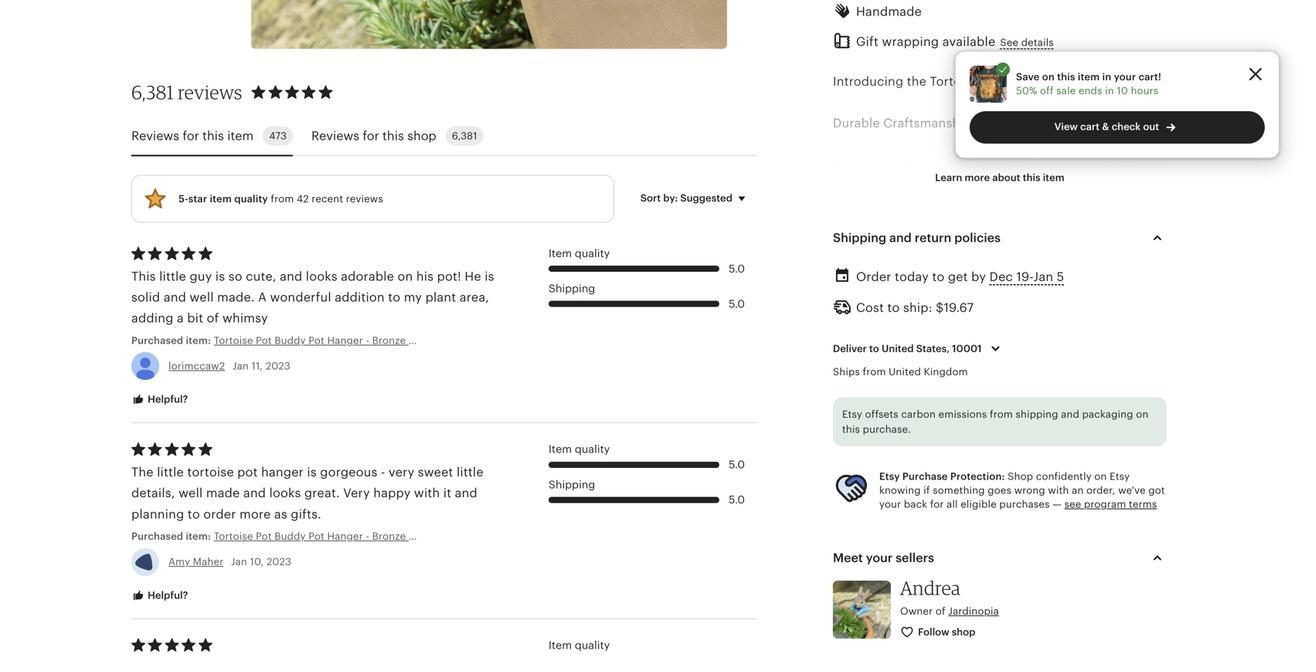 Task type: describe. For each thing, give the bounding box(es) containing it.
mirrors,
[[1038, 495, 1085, 509]]

looks inside the little tortoise pot hanger is gorgeous - very sweet little details, well made and looks great. very happy with it and planning to order more as gifts.
[[269, 487, 301, 501]]

durable
[[833, 117, 881, 130]]

0 vertical spatial in
[[1103, 71, 1112, 83]]

appeal,
[[1058, 306, 1102, 320]]

see
[[1001, 37, 1019, 48]]

0 vertical spatial jardinopia
[[1065, 74, 1128, 88]]

&
[[1103, 121, 1110, 133]]

1 vertical spatial jan
[[233, 361, 249, 372]]

your inside shop confidently on etsy knowing if something goes wrong with an order, we've got your back for all eligible purchases —
[[880, 499, 902, 511]]

see
[[1065, 499, 1082, 511]]

helpful? button for this little guy is so cute, and looks adorable on his pot! he is solid and well made. a wonderful addition to my plant area, adding a bit of whimsy
[[120, 386, 200, 415]]

a up made
[[878, 180, 885, 193]]

and up crafted
[[969, 159, 992, 172]]

etsy for etsy offsets carbon emissions from shipping and packaging on this purchase.
[[843, 409, 863, 421]]

from inside the "experience the charm and versatility of the tortoise pot buddy, a meticulously crafted creation by jardinopia ltd. made from a robust blend of poly resin and crushed stone material, this delightful piece is built to withstand the elements. with its frost-proof and uva- resistant properties, you can confidently display the tortoise pot buddy outdoors all year round. the use of lead-free paints ensures its enduring appeal, as the colors remain vibrant without fading or flaking even in extreme temperatures."
[[897, 201, 925, 215]]

and left animal
[[997, 600, 1020, 614]]

gift wrapping available see details
[[857, 35, 1054, 49]]

spark
[[860, 537, 892, 551]]

0 horizontal spatial gift
[[857, 35, 879, 49]]

whimsy inside this little guy is so cute, and looks adorable on his pot! he is solid and well made. a wonderful addition to my plant area, adding a bit of whimsy
[[223, 312, 268, 326]]

lorimccaw2
[[169, 361, 225, 372]]

see program terms link
[[1065, 499, 1158, 511]]

ensures
[[931, 306, 978, 320]]

so
[[229, 270, 243, 284]]

the down wrapping
[[907, 74, 927, 88]]

can
[[984, 264, 1006, 278]]

0 vertical spatial 2023
[[266, 361, 291, 372]]

gorgeous
[[320, 466, 378, 480]]

lorimccaw2 jan 11, 2023
[[169, 361, 291, 372]]

and up display
[[1099, 243, 1122, 257]]

tortoise inside the tortoise pot buddy isn't just confined to garden pots – it's a versatile companion for an array of objects. its ingenious design allows it to cling onto the edges of various items like planters, vases, mirrors, lamps, and more. infuse a touch of whimsy into your living space and spark intriguing conversations with friends and guests.
[[859, 432, 907, 446]]

little for the
[[157, 466, 184, 480]]

shop confidently on etsy knowing if something goes wrong with an order, we've got your back for all eligible purchases —
[[880, 471, 1166, 511]]

paints
[[891, 306, 928, 320]]

item left 473
[[227, 129, 254, 143]]

extreme
[[833, 348, 883, 362]]

the for the tortoise pot buddy isn't just confined to garden pots – it's a versatile companion for an array of objects. its ingenious design allows it to cling onto the edges of various items like planters, vases, mirrors, lamps, and more. infuse a touch of whimsy into your living space and spark intriguing conversations with friends and guests.
[[833, 432, 856, 446]]

to left the "get" on the right of page
[[933, 270, 945, 284]]

available
[[943, 35, 996, 49]]

emissions
[[939, 409, 988, 421]]

10
[[1118, 85, 1129, 97]]

2 5.0 from the top
[[729, 298, 745, 310]]

order
[[857, 270, 892, 284]]

etsy purchase protection:
[[880, 471, 1006, 483]]

sellers
[[896, 551, 935, 565]]

this inside etsy offsets carbon emissions from shipping and packaging on this purchase.
[[843, 424, 861, 436]]

confidently inside the "experience the charm and versatility of the tortoise pot buddy, a meticulously crafted creation by jardinopia ltd. made from a robust blend of poly resin and crushed stone material, this delightful piece is built to withstand the elements. with its frost-proof and uva- resistant properties, you can confidently display the tortoise pot buddy outdoors all year round. the use of lead-free paints ensures its enduring appeal, as the colors remain vibrant without fading or flaking even in extreme temperatures."
[[1009, 264, 1078, 278]]

shop
[[1008, 471, 1034, 483]]

an inside the tortoise pot buddy isn't just confined to garden pots – it's a versatile companion for an array of objects. its ingenious design allows it to cling onto the edges of various items like planters, vases, mirrors, lamps, and more. infuse a touch of whimsy into your living space and spark intriguing conversations with friends and guests.
[[1050, 453, 1065, 467]]

3 5.0 from the top
[[729, 459, 745, 471]]

0 horizontal spatial by
[[972, 270, 987, 284]]

is left so
[[216, 270, 225, 284]]

just
[[1004, 432, 1026, 446]]

it inside the little tortoise pot hanger is gorgeous - very sweet little details, well made and looks great. very happy with it and planning to order more as gifts.
[[444, 487, 452, 501]]

and down pot
[[243, 487, 266, 501]]

of up creation
[[1057, 159, 1069, 172]]

is inside the "experience the charm and versatility of the tortoise pot buddy, a meticulously crafted creation by jardinopia ltd. made from a robust blend of poly resin and crushed stone material, this delightful piece is built to withstand the elements. with its frost-proof and uva- resistant properties, you can confidently display the tortoise pot buddy outdoors all year round. the use of lead-free paints ensures its enduring appeal, as the colors remain vibrant without fading or flaking even in extreme temperatures."
[[1103, 222, 1113, 236]]

bit
[[187, 312, 203, 326]]

jardinopia link
[[949, 606, 1000, 618]]

sort by: suggested
[[641, 193, 733, 204]]

11,
[[252, 361, 263, 372]]

temperatures.
[[886, 348, 971, 362]]

42
[[297, 193, 309, 205]]

the up meticulously
[[904, 159, 924, 172]]

item for this little guy is so cute, and looks adorable on his pot! he is solid and well made. a wonderful addition to my plant area, adding a bit of whimsy
[[549, 247, 572, 260]]

guy
[[190, 270, 212, 284]]

colors
[[833, 327, 871, 341]]

and right resin
[[1097, 201, 1120, 215]]

this inside save on this item in your cart! 50% off sale ends in 10 hours
[[1058, 71, 1076, 83]]

see details link
[[1001, 36, 1054, 50]]

learn more about this item button
[[924, 164, 1077, 192]]

deliver to united states, 10001 button
[[822, 333, 1017, 365]]

conversations
[[958, 537, 1042, 551]]

purchased for the little tortoise pot hanger is gorgeous - very sweet little details, well made and looks great. very happy with it and planning to order more as gifts.
[[131, 531, 183, 543]]

a down back
[[912, 516, 919, 530]]

cost
[[857, 301, 885, 315]]

a inside this little guy is so cute, and looks adorable on his pot! he is solid and well made. a wonderful addition to my plant area, adding a bit of whimsy
[[177, 312, 184, 326]]

shop inside button
[[952, 627, 976, 639]]

more inside learn more about this item 'dropdown button'
[[965, 172, 991, 183]]

from inside etsy offsets carbon emissions from shipping and packaging on this purchase.
[[990, 409, 1014, 421]]

touch
[[923, 516, 958, 530]]

shipping and return policies button
[[820, 220, 1181, 257]]

year
[[1025, 285, 1051, 299]]

wrong
[[1015, 485, 1046, 497]]

and up space
[[1132, 495, 1155, 509]]

for inside the tortoise pot buddy isn't just confined to garden pots – it's a versatile companion for an array of objects. its ingenious design allows it to cling onto the edges of various items like planters, vases, mirrors, lamps, and more. infuse a touch of whimsy into your living space and spark intriguing conversations with friends and guests.
[[1030, 453, 1047, 467]]

more.
[[833, 516, 868, 530]]

dec 19-jan 5 button
[[990, 266, 1065, 289]]

and inside dropdown button
[[890, 231, 912, 245]]

from left 42
[[271, 193, 294, 205]]

and down space
[[1120, 537, 1143, 551]]

design
[[914, 474, 955, 488]]

protection:
[[951, 471, 1006, 483]]

shipping for the little tortoise pot hanger is gorgeous - very sweet little details, well made and looks great. very happy with it and planning to order more as gifts.
[[549, 479, 596, 491]]

very
[[343, 487, 370, 501]]

endearing
[[833, 390, 895, 404]]

kingdom
[[924, 366, 969, 378]]

confidently inside shop confidently on etsy knowing if something goes wrong with an order, we've got your back for all eligible purchases —
[[1037, 471, 1092, 483]]

properties,
[[889, 264, 955, 278]]

andrea
[[901, 577, 961, 600]]

to up array
[[1086, 432, 1099, 446]]

of inside this little guy is so cute, and looks adorable on his pot! he is solid and well made. a wonderful addition to my plant area, adding a bit of whimsy
[[207, 312, 219, 326]]

little right the sweet
[[457, 466, 484, 480]]

well inside the little tortoise pot hanger is gorgeous - very sweet little details, well made and looks great. very happy with it and planning to order more as gifts.
[[179, 487, 203, 501]]

item inside 'dropdown button'
[[1044, 172, 1065, 183]]

pot down out
[[1147, 159, 1167, 172]]

creation
[[1016, 180, 1066, 193]]

of right use
[[1148, 285, 1160, 299]]

inclusion
[[898, 390, 953, 404]]

order,
[[1087, 485, 1116, 497]]

6,381 for 6,381
[[452, 130, 477, 142]]

and up "wonderful"
[[280, 270, 303, 284]]

amy maher jan 10, 2023
[[169, 557, 292, 568]]

solid
[[131, 291, 160, 305]]

and left versatile
[[975, 117, 998, 130]]

the for the little tortoise pot hanger is gorgeous - very sweet little details, well made and looks great. very happy with it and planning to order more as gifts.
[[131, 466, 154, 480]]

the tortoise pot buddy isn't just confined to garden pots – it's a versatile companion for an array of objects. its ingenious design allows it to cling onto the edges of various items like planters, vases, mirrors, lamps, and more. infuse a touch of whimsy into your living space and spark intriguing conversations with friends and guests.
[[833, 432, 1167, 572]]

for inside shop confidently on etsy knowing if something goes wrong with an order, we've got your back for all eligible purchases —
[[931, 499, 944, 511]]

reviews for reviews for this shop
[[312, 129, 360, 143]]

experience the charm and versatility of the tortoise pot buddy, a meticulously crafted creation by jardinopia ltd. made from a robust blend of poly resin and crushed stone material, this delightful piece is built to withstand the elements. with its frost-proof and uva- resistant properties, you can confidently display the tortoise pot buddy outdoors all year round. the use of lead-free paints ensures its enduring appeal, as the colors remain vibrant without fading or flaking even in extreme temperatures.
[[833, 159, 1167, 362]]

a right it's
[[894, 453, 901, 467]]

endearing inclusion for indoor and outdoor decor
[[833, 390, 1137, 404]]

amy
[[169, 557, 190, 568]]

0 vertical spatial buddy
[[1005, 74, 1044, 88]]

isn't
[[976, 432, 1000, 446]]

tortoise down gift wrapping available see details
[[930, 74, 979, 88]]

tortoise down the view cart & check out link
[[1096, 159, 1144, 172]]

1 vertical spatial its
[[982, 306, 996, 320]]

this
[[131, 270, 156, 284]]

shipping inside dropdown button
[[833, 231, 887, 245]]

and up shipping
[[1020, 390, 1043, 404]]

hanger
[[261, 466, 304, 480]]

into
[[1026, 516, 1049, 530]]

6,381 reviews
[[131, 81, 242, 104]]

2 vertical spatial jan
[[231, 557, 247, 568]]

onto
[[1060, 474, 1088, 488]]

meet your sellers button
[[820, 540, 1181, 577]]

your inside save on this item in your cart! 50% off sale ends in 10 hours
[[1115, 71, 1137, 83]]

packaging
[[1083, 409, 1134, 421]]

enduring
[[999, 306, 1054, 320]]

19.67
[[944, 301, 974, 315]]

purchased item: for the little tortoise pot hanger is gorgeous - very sweet little details, well made and looks great. very happy with it and planning to order more as gifts.
[[131, 531, 214, 543]]

ships from united kingdom
[[833, 366, 969, 378]]

thoughtful
[[833, 600, 900, 614]]

frost-
[[1030, 243, 1063, 257]]

pot left 50%
[[982, 74, 1002, 88]]

to inside this little guy is so cute, and looks adorable on his pot! he is solid and well made. a wonderful addition to my plant area, adding a bit of whimsy
[[388, 291, 401, 305]]

on inside shop confidently on etsy knowing if something goes wrong with an order, we've got your back for all eligible purchases —
[[1095, 471, 1108, 483]]

of inside andrea owner of jardinopia
[[936, 606, 946, 618]]

cute,
[[246, 270, 277, 284]]

as inside the little tortoise pot hanger is gorgeous - very sweet little details, well made and looks great. very happy with it and planning to order more as gifts.
[[274, 508, 288, 522]]

helpful? for the little tortoise pot hanger is gorgeous - very sweet little details, well made and looks great. very happy with it and planning to order more as gifts.
[[145, 590, 188, 602]]

living
[[1083, 516, 1116, 530]]

pot inside the tortoise pot buddy isn't just confined to garden pots – it's a versatile companion for an array of objects. its ingenious design allows it to cling onto the edges of various items like planters, vases, mirrors, lamps, and more. infuse a touch of whimsy into your living space and spark intriguing conversations with friends and guests.
[[911, 432, 930, 446]]

save on this item in your cart! 50% off sale ends in 10 hours
[[1017, 71, 1162, 97]]

outdoor
[[1046, 390, 1097, 404]]

pot down today
[[885, 285, 905, 299]]

terms
[[1130, 499, 1158, 511]]

order
[[204, 508, 236, 522]]

1 vertical spatial in
[[1106, 85, 1115, 97]]

tab list containing reviews for this item
[[131, 117, 758, 157]]

with inside shop confidently on etsy knowing if something goes wrong with an order, we've got your back for all eligible purchases —
[[1049, 485, 1070, 497]]

made
[[206, 487, 240, 501]]

various
[[833, 495, 877, 509]]

etsy inside shop confidently on etsy knowing if something goes wrong with an order, we've got your back for all eligible purchases —
[[1110, 471, 1131, 483]]

follow shop
[[919, 627, 976, 639]]

and up meet
[[833, 537, 856, 551]]

companion
[[959, 453, 1027, 467]]

to up vases,
[[1011, 474, 1023, 488]]



Task type: vqa. For each thing, say whether or not it's contained in the screenshot.
stone on the right top of the page
yes



Task type: locate. For each thing, give the bounding box(es) containing it.
confidently up mirrors,
[[1037, 471, 1092, 483]]

learn more about this item
[[936, 172, 1065, 183]]

as
[[1105, 306, 1119, 320], [274, 508, 288, 522]]

1 horizontal spatial etsy
[[880, 471, 900, 483]]

etsy inside etsy offsets carbon emissions from shipping and packaging on this purchase.
[[843, 409, 863, 421]]

an down confined
[[1050, 453, 1065, 467]]

the up details,
[[131, 466, 154, 480]]

1 vertical spatial all
[[947, 499, 958, 511]]

animal
[[1023, 600, 1065, 614]]

cart!
[[1139, 71, 1162, 83]]

2 horizontal spatial the
[[1098, 285, 1120, 299]]

item inside save on this item in your cart! 50% off sale ends in 10 hours
[[1078, 71, 1100, 83]]

shop inside tab list
[[408, 129, 437, 143]]

purchased item: for this little guy is so cute, and looks adorable on his pot! he is solid and well made. a wonderful addition to my plant area, adding a bit of whimsy
[[131, 335, 214, 347]]

4 5.0 from the top
[[729, 494, 745, 506]]

reviews up reviews for this item
[[178, 81, 242, 104]]

well
[[190, 291, 214, 305], [179, 487, 203, 501]]

0 horizontal spatial reviews
[[131, 129, 180, 143]]

2 vertical spatial the
[[131, 466, 154, 480]]

the up even
[[1122, 306, 1142, 320]]

2 helpful? from the top
[[145, 590, 188, 602]]

1 vertical spatial reviews
[[346, 193, 383, 205]]

0 horizontal spatial its
[[982, 306, 996, 320]]

buddy up ship:
[[908, 285, 947, 299]]

follow
[[919, 627, 950, 639]]

of up follow shop button
[[936, 606, 946, 618]]

0 vertical spatial purchased item:
[[131, 335, 214, 347]]

as inside the "experience the charm and versatility of the tortoise pot buddy, a meticulously crafted creation by jardinopia ltd. made from a robust blend of poly resin and crushed stone material, this delightful piece is built to withstand the elements. with its frost-proof and uva- resistant properties, you can confidently display the tortoise pot buddy outdoors all year round. the use of lead-free paints ensures its enduring appeal, as the colors remain vibrant without fading or flaking even in extreme temperatures."
[[1105, 306, 1119, 320]]

tortoise up it's
[[859, 432, 907, 446]]

this inside 'dropdown button'
[[1023, 172, 1041, 183]]

little up details,
[[157, 466, 184, 480]]

item:
[[186, 335, 211, 347], [186, 531, 211, 543]]

planters,
[[941, 495, 994, 509]]

order today to get by dec 19-jan 5
[[857, 270, 1065, 284]]

0 vertical spatial looks
[[306, 270, 338, 284]]

0 horizontal spatial the
[[131, 466, 154, 480]]

item quality for the little tortoise pot hanger is gorgeous - very sweet little details, well made and looks great. very happy with it and planning to order more as gifts.
[[549, 444, 610, 456]]

the down stone
[[896, 243, 916, 257]]

0 vertical spatial well
[[190, 291, 214, 305]]

0 vertical spatial helpful? button
[[120, 386, 200, 415]]

made
[[860, 201, 893, 215]]

helpful?
[[145, 394, 188, 406], [145, 590, 188, 602]]

even
[[1116, 327, 1145, 341]]

adorable
[[341, 270, 394, 284]]

fading
[[1014, 327, 1053, 341]]

all inside shop confidently on etsy knowing if something goes wrong with an order, we've got your back for all eligible purchases —
[[947, 499, 958, 511]]

get
[[949, 270, 969, 284]]

etsy for etsy purchase protection:
[[880, 471, 900, 483]]

made.
[[217, 291, 255, 305]]

0 vertical spatial helpful?
[[145, 394, 188, 406]]

item: for adding
[[186, 335, 211, 347]]

2 vertical spatial in
[[1149, 327, 1160, 341]]

1 vertical spatial item
[[549, 444, 572, 456]]

3 item from the top
[[549, 640, 572, 652]]

2 item quality from the top
[[549, 444, 610, 456]]

0 horizontal spatial 6,381
[[131, 81, 174, 104]]

the inside the tortoise pot buddy isn't just confined to garden pots – it's a versatile companion for an array of objects. its ingenious design allows it to cling onto the edges of various items like planters, vases, mirrors, lamps, and more. infuse a touch of whimsy into your living space and spark intriguing conversations with friends and guests.
[[833, 432, 856, 446]]

50%
[[1017, 85, 1038, 97]]

2 helpful? button from the top
[[120, 582, 200, 611]]

6,381 for 6,381 reviews
[[131, 81, 174, 104]]

pot
[[982, 74, 1002, 88], [1147, 159, 1167, 172], [885, 285, 905, 299], [911, 432, 930, 446]]

like
[[917, 495, 938, 509]]

united down remain at the right
[[882, 343, 914, 355]]

jardinopia up built
[[1088, 180, 1150, 193]]

purchased item: up amy
[[131, 531, 214, 543]]

0 vertical spatial item:
[[186, 335, 211, 347]]

with up —
[[1049, 485, 1070, 497]]

on up off
[[1043, 71, 1055, 83]]

is right the he
[[485, 270, 495, 284]]

in left "ltd"
[[1103, 71, 1112, 83]]

1 horizontal spatial by
[[1047, 74, 1062, 88]]

1 vertical spatial helpful?
[[145, 590, 188, 602]]

little for this
[[159, 270, 186, 284]]

to inside dropdown button
[[870, 343, 880, 355]]

helpful? button down amy
[[120, 582, 200, 611]]

2 purchased from the top
[[131, 531, 183, 543]]

1 vertical spatial as
[[274, 508, 288, 522]]

0 vertical spatial more
[[965, 172, 991, 183]]

plant
[[426, 291, 456, 305]]

the down display
[[1098, 285, 1120, 299]]

0 vertical spatial by
[[1047, 74, 1062, 88]]

0 horizontal spatial etsy
[[843, 409, 863, 421]]

1 horizontal spatial more
[[965, 172, 991, 183]]

gift
[[857, 35, 879, 49], [903, 600, 925, 614]]

purchases
[[1000, 499, 1050, 511]]

2 vertical spatial item
[[549, 640, 572, 652]]

ship:
[[904, 301, 933, 315]]

and left return in the top right of the page
[[890, 231, 912, 245]]

of down planters, at the right
[[961, 516, 973, 530]]

jardinopia left "ltd"
[[1065, 74, 1128, 88]]

1 5.0 from the top
[[729, 263, 745, 275]]

1 reviews from the left
[[131, 129, 180, 143]]

0 vertical spatial jan
[[1034, 270, 1054, 284]]

the inside the little tortoise pot hanger is gorgeous - very sweet little details, well made and looks great. very happy with it and planning to order more as gifts.
[[131, 466, 154, 480]]

his
[[417, 270, 434, 284]]

its right with
[[1013, 243, 1027, 257]]

decor
[[1100, 390, 1137, 404]]

reviews for reviews for this item
[[131, 129, 180, 143]]

introducing the tortoise pot buddy by jardinopia ltd
[[833, 74, 1151, 88]]

as up even
[[1105, 306, 1119, 320]]

the little tortoise pot hanger is gorgeous - very sweet little details, well made and looks great. very happy with it and planning to order more as gifts.
[[131, 466, 484, 522]]

to inside the "experience the charm and versatility of the tortoise pot buddy, a meticulously crafted creation by jardinopia ltd. made from a robust blend of poly resin and crushed stone material, this delightful piece is built to withstand the elements. with its frost-proof and uva- resistant properties, you can confidently display the tortoise pot buddy outdoors all year round. the use of lead-free paints ensures its enduring appeal, as the colors remain vibrant without fading or flaking even in extreme temperatures."
[[1147, 222, 1159, 236]]

jardinopia inside andrea owner of jardinopia
[[949, 606, 1000, 618]]

buddy inside the tortoise pot buddy isn't just confined to garden pots – it's a versatile companion for an array of objects. its ingenious design allows it to cling onto the edges of various items like planters, vases, mirrors, lamps, and more. infuse a touch of whimsy into your living space and spark intriguing conversations with friends and guests.
[[934, 432, 972, 446]]

is inside the little tortoise pot hanger is gorgeous - very sweet little details, well made and looks great. very happy with it and planning to order more as gifts.
[[307, 466, 317, 480]]

helpful? button for the little tortoise pot hanger is gorgeous - very sweet little details, well made and looks great. very happy with it and planning to order more as gifts.
[[120, 582, 200, 611]]

to right built
[[1147, 222, 1159, 236]]

tortoise up cost
[[833, 285, 882, 299]]

3 item quality from the top
[[549, 640, 610, 652]]

of left poly
[[1019, 201, 1032, 215]]

in inside the "experience the charm and versatility of the tortoise pot buddy, a meticulously crafted creation by jardinopia ltd. made from a robust blend of poly resin and crushed stone material, this delightful piece is built to withstand the elements. with its frost-proof and uva- resistant properties, you can confidently display the tortoise pot buddy outdoors all year round. the use of lead-free paints ensures its enduring appeal, as the colors remain vibrant without fading or flaking even in extreme temperatures."
[[1149, 327, 1160, 341]]

item quality
[[549, 247, 610, 260], [549, 444, 610, 456], [549, 640, 610, 652]]

0 horizontal spatial as
[[274, 508, 288, 522]]

area,
[[460, 291, 490, 305]]

–
[[864, 453, 870, 467]]

1 vertical spatial whimsy
[[977, 516, 1022, 530]]

looks inside this little guy is so cute, and looks adorable on his pot! he is solid and well made. a wonderful addition to my plant area, adding a bit of whimsy
[[306, 270, 338, 284]]

little inside this little guy is so cute, and looks adorable on his pot! he is solid and well made. a wonderful addition to my plant area, adding a bit of whimsy
[[159, 270, 186, 284]]

in
[[1103, 71, 1112, 83], [1106, 85, 1115, 97], [1149, 327, 1160, 341]]

on inside etsy offsets carbon emissions from shipping and packaging on this purchase.
[[1137, 409, 1149, 421]]

2 vertical spatial jardinopia
[[949, 606, 1000, 618]]

flaking
[[1072, 327, 1113, 341]]

1 horizontal spatial its
[[1013, 243, 1027, 257]]

learn
[[936, 172, 963, 183]]

program
[[1085, 499, 1127, 511]]

0 vertical spatial purchased
[[131, 335, 183, 347]]

2 reviews from the left
[[312, 129, 360, 143]]

1 horizontal spatial looks
[[306, 270, 338, 284]]

1 horizontal spatial an
[[1072, 485, 1084, 497]]

2 purchased item: from the top
[[131, 531, 214, 543]]

0 vertical spatial 6,381
[[131, 81, 174, 104]]

1 vertical spatial 6,381
[[452, 130, 477, 142]]

0 vertical spatial item quality
[[549, 247, 610, 260]]

the inside the "experience the charm and versatility of the tortoise pot buddy, a meticulously crafted creation by jardinopia ltd. made from a robust blend of poly resin and crushed stone material, this delightful piece is built to withstand the elements. with its frost-proof and uva- resistant properties, you can confidently display the tortoise pot buddy outdoors all year round. the use of lead-free paints ensures its enduring appeal, as the colors remain vibrant without fading or flaking even in extreme temperatures."
[[1098, 285, 1120, 299]]

today
[[895, 270, 929, 284]]

and right solid
[[164, 291, 186, 305]]

your inside dropdown button
[[867, 551, 893, 565]]

on inside save on this item in your cart! 50% off sale ends in 10 hours
[[1043, 71, 1055, 83]]

2 horizontal spatial by
[[1070, 180, 1084, 193]]

all inside the "experience the charm and versatility of the tortoise pot buddy, a meticulously crafted creation by jardinopia ltd. made from a robust blend of poly resin and crushed stone material, this delightful piece is built to withstand the elements. with its frost-proof and uva- resistant properties, you can confidently display the tortoise pot buddy outdoors all year round. the use of lead-free paints ensures its enduring appeal, as the colors remain vibrant without fading or flaking even in extreme temperatures."
[[1008, 285, 1022, 299]]

1 horizontal spatial shop
[[952, 627, 976, 639]]

1 vertical spatial the
[[833, 432, 856, 446]]

little left guy
[[159, 270, 186, 284]]

0 horizontal spatial an
[[1050, 453, 1065, 467]]

1 vertical spatial gift
[[903, 600, 925, 614]]

goes
[[988, 485, 1012, 497]]

2 horizontal spatial etsy
[[1110, 471, 1131, 483]]

1 vertical spatial helpful? button
[[120, 582, 200, 611]]

with inside the tortoise pot buddy isn't just confined to garden pots – it's a versatile companion for an array of objects. its ingenious design allows it to cling onto the edges of various items like planters, vases, mirrors, lamps, and more. infuse a touch of whimsy into your living space and spark intriguing conversations with friends and guests.
[[1046, 537, 1072, 551]]

1 vertical spatial purchased item:
[[131, 531, 214, 543]]

0 horizontal spatial whimsy
[[223, 312, 268, 326]]

all down 19-
[[1008, 285, 1022, 299]]

we've
[[1119, 485, 1146, 497]]

or
[[1056, 327, 1069, 341]]

0 vertical spatial confidently
[[1009, 264, 1078, 278]]

a down meticulously
[[929, 201, 936, 215]]

1 vertical spatial jardinopia
[[1088, 180, 1150, 193]]

more inside the little tortoise pot hanger is gorgeous - very sweet little details, well made and looks great. very happy with it and planning to order more as gifts.
[[240, 508, 271, 522]]

little
[[159, 270, 186, 284], [157, 466, 184, 480], [457, 466, 484, 480]]

1 item from the top
[[549, 247, 572, 260]]

maher
[[193, 557, 224, 568]]

reviews right recent
[[346, 193, 383, 205]]

item: up amy maher link
[[186, 531, 211, 543]]

purchased for this little guy is so cute, and looks adorable on his pot! he is solid and well made. a wonderful addition to my plant area, adding a bit of whimsy
[[131, 335, 183, 347]]

sort by: suggested button
[[629, 182, 763, 215]]

1 vertical spatial item:
[[186, 531, 211, 543]]

jardinopia
[[1065, 74, 1128, 88], [1088, 180, 1150, 193], [949, 606, 1000, 618]]

happy
[[374, 487, 411, 501]]

1 horizontal spatial reviews
[[312, 129, 360, 143]]

1 vertical spatial purchased
[[131, 531, 183, 543]]

andrea image
[[833, 581, 891, 639]]

an inside shop confidently on etsy knowing if something goes wrong with an order, we've got your back for all eligible purchases —
[[1072, 485, 1084, 497]]

a
[[878, 180, 885, 193], [929, 201, 936, 215], [177, 312, 184, 326], [894, 453, 901, 467], [912, 516, 919, 530]]

united for from
[[889, 366, 922, 378]]

of down objects.
[[1154, 474, 1167, 488]]

0 horizontal spatial shop
[[408, 129, 437, 143]]

tab list
[[131, 117, 758, 157]]

1 item: from the top
[[186, 335, 211, 347]]

follow shop button
[[889, 619, 989, 648]]

etsy down endearing at the bottom right of page
[[843, 409, 863, 421]]

0 vertical spatial shop
[[408, 129, 437, 143]]

on left the his
[[398, 270, 413, 284]]

united for to
[[882, 343, 914, 355]]

dec
[[990, 270, 1014, 284]]

1 horizontal spatial whimsy
[[977, 516, 1022, 530]]

with inside the little tortoise pot hanger is gorgeous - very sweet little details, well made and looks great. very happy with it and planning to order more as gifts.
[[414, 487, 440, 501]]

suggested
[[681, 193, 733, 204]]

by inside the "experience the charm and versatility of the tortoise pot buddy, a meticulously crafted creation by jardinopia ltd. made from a robust blend of poly resin and crushed stone material, this delightful piece is built to withstand the elements. with its frost-proof and uva- resistant properties, you can confidently display the tortoise pot buddy outdoors all year round. the use of lead-free paints ensures its enduring appeal, as the colors remain vibrant without fading or flaking even in extreme temperatures."
[[1070, 180, 1084, 193]]

0 vertical spatial its
[[1013, 243, 1027, 257]]

1 horizontal spatial as
[[1105, 306, 1119, 320]]

it inside the tortoise pot buddy isn't just confined to garden pots – it's a versatile companion for an array of objects. its ingenious design allows it to cling onto the edges of various items like planters, vases, mirrors, lamps, and more. infuse a touch of whimsy into your living space and spark intriguing conversations with friends and guests.
[[999, 474, 1007, 488]]

introducing
[[833, 74, 904, 88]]

your down see
[[1053, 516, 1080, 530]]

0 horizontal spatial reviews
[[178, 81, 242, 104]]

purchase.
[[863, 424, 912, 436]]

of right array
[[1102, 453, 1114, 467]]

with down into
[[1046, 537, 1072, 551]]

your down the spark
[[867, 551, 893, 565]]

jardinopia up follow shop
[[949, 606, 1000, 618]]

the down uva-
[[1127, 264, 1147, 278]]

1 vertical spatial by
[[1070, 180, 1084, 193]]

2023 right the 11,
[[266, 361, 291, 372]]

handmade
[[857, 5, 922, 18]]

0 vertical spatial all
[[1008, 285, 1022, 299]]

whimsy
[[223, 312, 268, 326], [977, 516, 1022, 530]]

item
[[1078, 71, 1100, 83], [227, 129, 254, 143], [1044, 172, 1065, 183], [210, 193, 232, 205]]

jan left 10,
[[231, 557, 247, 568]]

0 vertical spatial the
[[1098, 285, 1120, 299]]

tortoise
[[187, 466, 234, 480]]

jardinopia inside the "experience the charm and versatility of the tortoise pot buddy, a meticulously crafted creation by jardinopia ltd. made from a robust blend of poly resin and crushed stone material, this delightful piece is built to withstand the elements. with its frost-proof and uva- resistant properties, you can confidently display the tortoise pot buddy outdoors all year round. the use of lead-free paints ensures its enduring appeal, as the colors remain vibrant without fading or flaking even in extreme temperatures."
[[1088, 180, 1150, 193]]

2 vertical spatial by
[[972, 270, 987, 284]]

more right learn
[[965, 172, 991, 183]]

andrea owner of jardinopia
[[901, 577, 1000, 618]]

and right 'happy'
[[455, 487, 478, 501]]

states,
[[917, 343, 950, 355]]

1 vertical spatial looks
[[269, 487, 301, 501]]

1 vertical spatial buddy
[[908, 285, 947, 299]]

confidently
[[1009, 264, 1078, 278], [1037, 471, 1092, 483]]

an up see
[[1072, 485, 1084, 497]]

well inside this little guy is so cute, and looks adorable on his pot! he is solid and well made. a wonderful addition to my plant area, adding a bit of whimsy
[[190, 291, 214, 305]]

use
[[1123, 285, 1144, 299]]

2 vertical spatial item quality
[[549, 640, 610, 652]]

item right star
[[210, 193, 232, 205]]

its
[[833, 474, 848, 488]]

whimsy down made.
[[223, 312, 268, 326]]

craftsmanship
[[884, 117, 972, 130]]

your up 10
[[1115, 71, 1137, 83]]

1 horizontal spatial all
[[1008, 285, 1022, 299]]

see program terms
[[1065, 499, 1158, 511]]

2 item from the top
[[549, 444, 572, 456]]

2 vertical spatial shipping
[[549, 479, 596, 491]]

objects.
[[1118, 453, 1166, 467]]

the inside the tortoise pot buddy isn't just confined to garden pots – it's a versatile companion for an array of objects. its ingenious design allows it to cling onto the edges of various items like planters, vases, mirrors, lamps, and more. infuse a touch of whimsy into your living space and spark intriguing conversations with friends and guests.
[[1091, 474, 1111, 488]]

purchase
[[903, 471, 948, 483]]

1 helpful? button from the top
[[120, 386, 200, 415]]

1 horizontal spatial 6,381
[[452, 130, 477, 142]]

1 item quality from the top
[[549, 247, 610, 260]]

from down extreme
[[863, 366, 886, 378]]

offsets
[[866, 409, 899, 421]]

purchased item: down adding
[[131, 335, 214, 347]]

from down indoor
[[990, 409, 1014, 421]]

item quality for this little guy is so cute, and looks adorable on his pot! he is solid and well made. a wonderful addition to my plant area, adding a bit of whimsy
[[549, 247, 610, 260]]

on
[[1043, 71, 1055, 83], [398, 270, 413, 284], [1137, 409, 1149, 421], [1095, 471, 1108, 483]]

1 vertical spatial well
[[179, 487, 203, 501]]

poly
[[1035, 201, 1061, 215]]

0 vertical spatial shipping
[[833, 231, 887, 245]]

0 vertical spatial an
[[1050, 453, 1065, 467]]

1 horizontal spatial reviews
[[346, 193, 383, 205]]

1 horizontal spatial the
[[833, 432, 856, 446]]

the up pots
[[833, 432, 856, 446]]

united inside dropdown button
[[882, 343, 914, 355]]

1 vertical spatial 2023
[[267, 557, 292, 568]]

looks down hanger at left
[[269, 487, 301, 501]]

and down 'outdoor'
[[1062, 409, 1080, 421]]

0 vertical spatial united
[[882, 343, 914, 355]]

of right the bit
[[207, 312, 219, 326]]

looks up "wonderful"
[[306, 270, 338, 284]]

view cart & check out
[[1055, 121, 1160, 133]]

is up great.
[[307, 466, 317, 480]]

reviews right 473
[[312, 129, 360, 143]]

looks
[[306, 270, 338, 284], [269, 487, 301, 501]]

well down the tortoise
[[179, 487, 203, 501]]

on inside this little guy is so cute, and looks adorable on his pot! he is solid and well made. a wonderful addition to my plant area, adding a bit of whimsy
[[398, 270, 413, 284]]

confidently down frost-
[[1009, 264, 1078, 278]]

allows
[[958, 474, 996, 488]]

helpful? for this little guy is so cute, and looks adorable on his pot! he is solid and well made. a wonderful addition to my plant area, adding a bit of whimsy
[[145, 394, 188, 406]]

pot up versatile
[[911, 432, 930, 446]]

1 horizontal spatial it
[[999, 474, 1007, 488]]

0 vertical spatial whimsy
[[223, 312, 268, 326]]

buddy inside the "experience the charm and versatility of the tortoise pot buddy, a meticulously crafted creation by jardinopia ltd. made from a robust blend of poly resin and crushed stone material, this delightful piece is built to withstand the elements. with its frost-proof and uva- resistant properties, you can confidently display the tortoise pot buddy outdoors all year round. the use of lead-free paints ensures its enduring appeal, as the colors remain vibrant without fading or flaking even in extreme temperatures."
[[908, 285, 947, 299]]

item up ends
[[1078, 71, 1100, 83]]

to right free
[[888, 301, 900, 315]]

item
[[549, 247, 572, 260], [549, 444, 572, 456], [549, 640, 572, 652]]

policies
[[955, 231, 1001, 245]]

deliver
[[833, 343, 867, 355]]

lorimccaw2 link
[[169, 361, 225, 372]]

you
[[958, 264, 980, 278]]

1 vertical spatial united
[[889, 366, 922, 378]]

your inside the tortoise pot buddy isn't just confined to garden pots – it's a versatile companion for an array of objects. its ingenious design allows it to cling onto the edges of various items like planters, vases, mirrors, lamps, and more. infuse a touch of whimsy into your living space and spark intriguing conversations with friends and guests.
[[1053, 516, 1080, 530]]

in right even
[[1149, 327, 1160, 341]]

this inside the "experience the charm and versatility of the tortoise pot buddy, a meticulously crafted creation by jardinopia ltd. made from a robust blend of poly resin and crushed stone material, this delightful piece is built to withstand the elements. with its frost-proof and uva- resistant properties, you can confidently display the tortoise pot buddy outdoors all year round. the use of lead-free paints ensures its enduring appeal, as the colors remain vibrant without fading or flaking even in extreme temperatures."
[[979, 222, 1001, 236]]

helpful? down amy
[[145, 590, 188, 602]]

and inside etsy offsets carbon emissions from shipping and packaging on this purchase.
[[1062, 409, 1080, 421]]

to left the my
[[388, 291, 401, 305]]

purchased down planning
[[131, 531, 183, 543]]

meet your sellers
[[833, 551, 935, 565]]

0 vertical spatial gift
[[857, 35, 879, 49]]

on up order, on the bottom
[[1095, 471, 1108, 483]]

with
[[1049, 485, 1070, 497], [414, 487, 440, 501], [1046, 537, 1072, 551]]

item for the little tortoise pot hanger is gorgeous - very sweet little details, well made and looks great. very happy with it and planning to order more as gifts.
[[549, 444, 572, 456]]

well down guy
[[190, 291, 214, 305]]

1 vertical spatial confidently
[[1037, 471, 1092, 483]]

1 vertical spatial more
[[240, 508, 271, 522]]

1 purchased item: from the top
[[131, 335, 214, 347]]

etsy offsets carbon emissions from shipping and packaging on this purchase.
[[843, 409, 1149, 436]]

whimsy inside the tortoise pot buddy isn't just confined to garden pots – it's a versatile companion for an array of objects. its ingenious design allows it to cling onto the edges of various items like planters, vases, mirrors, lamps, and more. infuse a touch of whimsy into your living space and spark intriguing conversations with friends and guests.
[[977, 516, 1022, 530]]

0 horizontal spatial looks
[[269, 487, 301, 501]]

item: down the bit
[[186, 335, 211, 347]]

etsy up we've
[[1110, 471, 1131, 483]]

more right order
[[240, 508, 271, 522]]

1 vertical spatial shop
[[952, 627, 976, 639]]

1 vertical spatial item quality
[[549, 444, 610, 456]]

wonderful
[[270, 291, 332, 305]]

2 vertical spatial buddy
[[934, 432, 972, 446]]

1 helpful? from the top
[[145, 394, 188, 406]]

united
[[882, 343, 914, 355], [889, 366, 922, 378]]

reviews down the 6,381 reviews
[[131, 129, 180, 143]]

vases,
[[997, 495, 1035, 509]]

0 horizontal spatial more
[[240, 508, 271, 522]]

0 vertical spatial reviews
[[178, 81, 242, 104]]

item: for more
[[186, 531, 211, 543]]

got
[[1149, 485, 1166, 497]]

0 horizontal spatial it
[[444, 487, 452, 501]]

0 horizontal spatial all
[[947, 499, 958, 511]]

the down cart
[[1073, 159, 1092, 172]]

1 horizontal spatial gift
[[903, 600, 925, 614]]

is left built
[[1103, 222, 1113, 236]]

stone
[[886, 222, 920, 236]]

1 vertical spatial an
[[1072, 485, 1084, 497]]

shipping for this little guy is so cute, and looks adorable on his pot! he is solid and well made. a wonderful addition to my plant area, adding a bit of whimsy
[[549, 283, 596, 295]]

the up lamps,
[[1091, 474, 1111, 488]]

1 purchased from the top
[[131, 335, 183, 347]]

hours
[[1132, 85, 1159, 97]]

its up without
[[982, 306, 996, 320]]

jan left the 11,
[[233, 361, 249, 372]]

2 item: from the top
[[186, 531, 211, 543]]

to inside the little tortoise pot hanger is gorgeous - very sweet little details, well made and looks great. very happy with it and planning to order more as gifts.
[[188, 508, 200, 522]]

helpful? down lorimccaw2 link
[[145, 394, 188, 406]]

0 vertical spatial item
[[549, 247, 572, 260]]

0 vertical spatial as
[[1105, 306, 1119, 320]]



